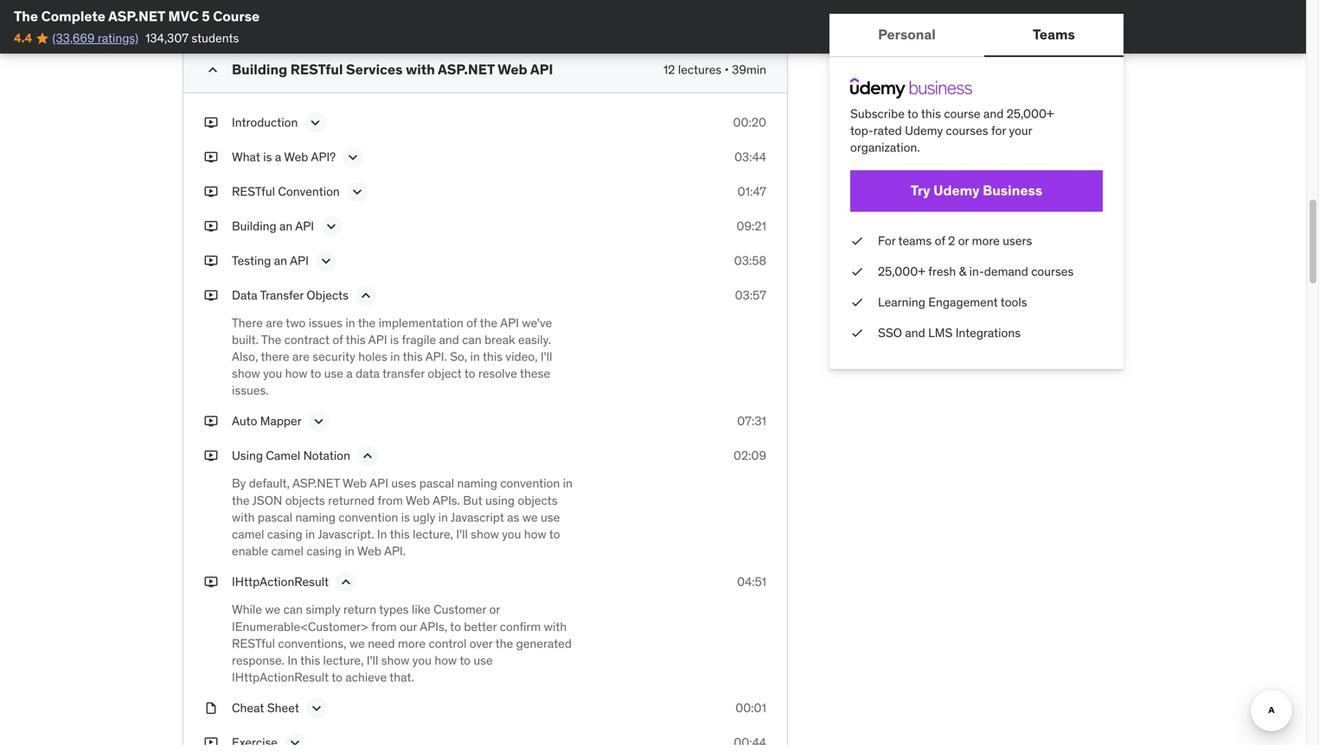 Task type: describe. For each thing, give the bounding box(es) containing it.
building for building an api
[[232, 218, 277, 234]]

show inside by default, asp.net web api uses pascal naming convention in the json objects returned from web apis. but using objects with pascal naming convention is ugly in javascript as we use camel casing in javascript. in this lecture, i'll show you how to enable camel casing in web api.
[[471, 527, 499, 543]]

1 horizontal spatial pascal
[[420, 476, 454, 492]]

to inside by default, asp.net web api uses pascal naming convention in the json objects returned from web apis. but using objects with pascal naming convention is ugly in javascript as we use camel casing in javascript. in this lecture, i'll show you how to enable camel casing in web api.
[[549, 527, 560, 543]]

ienumerable<customer> from
[[232, 619, 397, 635]]

1 vertical spatial udemy
[[934, 182, 980, 200]]

an for building
[[279, 218, 293, 234]]

xsmall image left auto
[[204, 413, 218, 430]]

(33,669
[[52, 30, 95, 46]]

our
[[400, 619, 417, 635]]

you how
[[502, 527, 547, 543]]

1 horizontal spatial naming
[[457, 476, 498, 492]]

data
[[356, 366, 380, 382]]

hide lecture description image for data transfer objects
[[357, 287, 375, 304]]

25,000+ inside subscribe to this course and 25,000+ top‑rated udemy courses for your organization.
[[1007, 106, 1055, 122]]

an for testing
[[274, 253, 287, 268]]

0 horizontal spatial the
[[14, 7, 38, 25]]

lectures
[[678, 62, 722, 77]]

1 horizontal spatial or
[[959, 233, 969, 249]]

engagement
[[929, 295, 998, 310]]

39min
[[732, 62, 767, 77]]

we inside by default, asp.net web api uses pascal naming convention in the json objects returned from web apis. but using objects with pascal naming convention is ugly in javascript as we use camel casing in javascript. in this lecture, i'll show you how to enable camel casing in web api.
[[523, 510, 538, 526]]

try udemy business
[[911, 182, 1043, 200]]

0 horizontal spatial are
[[266, 315, 283, 331]]

confirm
[[500, 619, 541, 635]]

03:57
[[735, 288, 767, 303]]

i'll inside while we can simply return types like customer or ienumerable<customer> from our apis, to better confirm with restful conventions, we need more control over the generated response. in this lecture, i'll show you how to use ihttpactionresult to achieve that.
[[367, 653, 378, 669]]

tab list containing personal
[[830, 14, 1124, 57]]

objects
[[518, 493, 558, 509]]

this inside subscribe to this course and 25,000+ top‑rated udemy courses for your organization.
[[921, 106, 941, 122]]

for
[[878, 233, 896, 249]]

00:20
[[733, 114, 767, 130]]

5
[[202, 7, 210, 25]]

00:01
[[736, 701, 767, 717]]

teams
[[899, 233, 932, 249]]

to inside subscribe to this course and 25,000+ top‑rated udemy courses for your organization.
[[908, 106, 919, 122]]

api?
[[311, 149, 336, 165]]

achieve
[[346, 670, 387, 686]]

testing
[[232, 253, 271, 268]]

hide lecture description image
[[338, 574, 355, 592]]

1 horizontal spatial we
[[350, 636, 365, 652]]

for
[[992, 123, 1006, 139]]

how inside while we can simply return types like customer or ienumerable<customer> from our apis, to better confirm with restful conventions, we need more control over the generated response. in this lecture, i'll show you how to use ihttpactionresult to achieve that.
[[435, 653, 457, 669]]

fragile
[[402, 332, 436, 348]]

implementation
[[379, 315, 464, 331]]

the up break
[[480, 315, 498, 331]]

subscribe to this course and 25,000+ top‑rated udemy courses for your organization.
[[851, 106, 1055, 155]]

is inside there are two issues in the implementation of the api we've built. the contract of this api is fragile and can break easily. also, there are security holes in this api. so, in this video, i'll show you how to use a data transfer object to resolve these issues.
[[390, 332, 399, 348]]

try udemy business link
[[851, 170, 1103, 212]]

0 horizontal spatial pascal
[[258, 510, 293, 526]]

udemy inside subscribe to this course and 25,000+ top‑rated udemy courses for your organization.
[[905, 123, 943, 139]]

javascript
[[451, 510, 504, 526]]

show lecture description image for introduction
[[307, 114, 324, 131]]

xsmall image left the for
[[851, 233, 864, 250]]

2 horizontal spatial of
[[935, 233, 946, 249]]

as
[[507, 510, 520, 526]]

1 vertical spatial of
[[467, 315, 477, 331]]

need
[[368, 636, 395, 652]]

0 vertical spatial convention
[[500, 476, 560, 492]]

cheat
[[232, 701, 264, 717]]

building for building restful services with asp.net web api
[[232, 60, 287, 78]]

building restful services with asp.net web api
[[232, 60, 553, 78]]

in
[[288, 653, 298, 669]]

show lecture description image for testing an api
[[317, 252, 335, 270]]

users
[[1003, 233, 1033, 249]]

1 vertical spatial courses
[[1032, 264, 1074, 279]]

by default, asp.net web api uses pascal naming convention in the json objects returned from web apis. but using objects with pascal naming convention is ugly in javascript as we use camel casing in javascript. in this lecture, i'll show you how to enable camel casing in web api.
[[232, 476, 573, 560]]

asp.net web
[[292, 476, 367, 492]]

business
[[983, 182, 1043, 200]]

0 vertical spatial casing
[[267, 527, 303, 543]]

and inside subscribe to this course and 25,000+ top‑rated udemy courses for your organization.
[[984, 106, 1004, 122]]

teams button
[[985, 14, 1124, 55]]

1 vertical spatial casing
[[307, 544, 342, 560]]

1 horizontal spatial with
[[406, 60, 435, 78]]

ihttpactionresult inside while we can simply return types like customer or ienumerable<customer> from our apis, to better confirm with restful conventions, we need more control over the generated response. in this lecture, i'll show you how to use ihttpactionresult to achieve that.
[[232, 670, 329, 686]]

javascript. in
[[318, 527, 387, 543]]

the complete asp.net mvc 5 course
[[14, 7, 260, 25]]

using camel notation
[[232, 448, 350, 464]]

ratings)
[[98, 30, 138, 46]]

top‑rated
[[851, 123, 902, 139]]

building an api
[[232, 218, 314, 234]]

to down over
[[460, 653, 471, 669]]

better
[[464, 619, 497, 635]]

what
[[232, 149, 260, 165]]

how inside there are two issues in the implementation of the api we've built. the contract of this api is fragile and can break easily. also, there are security holes in this api. so, in this video, i'll show you how to use a data transfer object to resolve these issues.
[[285, 366, 308, 382]]

api. inside by default, asp.net web api uses pascal naming convention in the json objects returned from web apis. but using objects with pascal naming convention is ugly in javascript as we use camel casing in javascript. in this lecture, i'll show you how to enable camel casing in web api.
[[384, 544, 406, 560]]

09:21
[[737, 218, 767, 234]]

0 horizontal spatial camel
[[232, 527, 264, 543]]

show lecture description image for cheat sheet
[[308, 701, 325, 718]]

using
[[486, 493, 515, 509]]

134,307
[[145, 30, 189, 46]]

2 vertical spatial of
[[333, 332, 343, 348]]

testing an api
[[232, 253, 309, 268]]

the up holes
[[358, 315, 376, 331]]

api. inside there are two issues in the implementation of the api we've built. the contract of this api is fragile and can break easily. also, there are security holes in this api. so, in this video, i'll show you how to use a data transfer object to resolve these issues.
[[425, 349, 447, 365]]

but
[[463, 493, 483, 509]]

lecture, inside by default, asp.net web api uses pascal naming convention in the json objects returned from web apis. but using objects with pascal naming convention is ugly in javascript as we use camel casing in javascript. in this lecture, i'll show you how to enable camel casing in web api.
[[413, 527, 453, 543]]

i'll inside by default, asp.net web api uses pascal naming convention in the json objects returned from web apis. but using objects with pascal naming convention is ugly in javascript as we use camel casing in javascript. in this lecture, i'll show you how to enable camel casing in web api.
[[456, 527, 468, 543]]

there
[[261, 349, 290, 365]]

1 small image from the top
[[204, 15, 222, 33]]

integrations
[[956, 325, 1021, 341]]

introduction
[[232, 114, 298, 130]]

1 vertical spatial we
[[265, 602, 281, 618]]

cheat sheet
[[232, 701, 299, 717]]

generated
[[516, 636, 572, 652]]

1 vertical spatial naming
[[296, 510, 336, 526]]

ugly
[[413, 510, 436, 526]]

use inside while we can simply return types like customer or ienumerable<customer> from our apis, to better confirm with restful conventions, we need more control over the generated response. in this lecture, i'll show you how to use ihttpactionresult to achieve that.
[[474, 653, 493, 669]]

restful inside while we can simply return types like customer or ienumerable<customer> from our apis, to better confirm with restful conventions, we need more control over the generated response. in this lecture, i'll show you how to use ihttpactionresult to achieve that.
[[232, 636, 275, 652]]

1 vertical spatial camel
[[271, 544, 304, 560]]

like
[[412, 602, 431, 618]]

learning
[[878, 295, 926, 310]]

0 vertical spatial restful
[[291, 60, 343, 78]]

03:58
[[734, 253, 767, 268]]

2
[[949, 233, 956, 249]]

1 horizontal spatial are
[[292, 349, 310, 365]]

i'll inside there are two issues in the implementation of the api we've built. the contract of this api is fragile and can break easily. also, there are security holes in this api. so, in this video, i'll show you how to use a data transfer object to resolve these issues.
[[541, 349, 552, 365]]

objects
[[307, 288, 349, 303]]

apis,
[[420, 619, 448, 635]]

demand
[[985, 264, 1029, 279]]

that.
[[390, 670, 414, 686]]

to left achieve
[[332, 670, 343, 686]]

lms
[[929, 325, 953, 341]]

subscribe
[[851, 106, 905, 122]]

to down so,
[[465, 366, 476, 382]]

return
[[344, 602, 377, 618]]

with inside while we can simply return types like customer or ienumerable<customer> from our apis, to better confirm with restful conventions, we need more control over the generated response. in this lecture, i'll show you how to use ihttpactionresult to achieve that.
[[544, 619, 567, 635]]

xsmall image left introduction
[[204, 114, 218, 131]]



Task type: locate. For each thing, give the bounding box(es) containing it.
0 vertical spatial the
[[14, 7, 38, 25]]

0 horizontal spatial we
[[265, 602, 281, 618]]

control
[[429, 636, 467, 652]]

with
[[406, 60, 435, 78], [232, 510, 255, 526], [544, 619, 567, 635]]

0 vertical spatial i'll
[[541, 349, 552, 365]]

1 vertical spatial api.
[[384, 544, 406, 560]]

0 vertical spatial of
[[935, 233, 946, 249]]

are
[[266, 315, 283, 331], [292, 349, 310, 365]]

more inside while we can simply return types like customer or ienumerable<customer> from our apis, to better confirm with restful conventions, we need more control over the generated response. in this lecture, i'll show you how to use ihttpactionresult to achieve that.
[[398, 636, 426, 652]]

there
[[232, 315, 263, 331]]

show lecture description image down sheet at bottom
[[286, 735, 304, 746]]

1 vertical spatial small image
[[204, 61, 222, 79]]

course
[[213, 7, 260, 25]]

is left fragile
[[390, 332, 399, 348]]

show down javascript
[[471, 527, 499, 543]]

hide lecture description image for using camel notation
[[359, 448, 376, 465]]

0 vertical spatial building
[[232, 60, 287, 78]]

restful
[[291, 60, 343, 78], [232, 184, 275, 199], [232, 636, 275, 652]]

of up so,
[[467, 315, 477, 331]]

12
[[664, 62, 675, 77]]

can up ienumerable<customer> from
[[283, 602, 303, 618]]

with right services
[[406, 60, 435, 78]]

2 vertical spatial i'll
[[367, 653, 378, 669]]

courses inside subscribe to this course and 25,000+ top‑rated udemy courses for your organization.
[[946, 123, 989, 139]]

issues.
[[232, 383, 269, 399]]

pascal down json objects
[[258, 510, 293, 526]]

udemy up organization.
[[905, 123, 943, 139]]

security
[[313, 349, 356, 365]]

i'll up achieve
[[367, 653, 378, 669]]

you down there
[[263, 366, 282, 382]]

the up 4.4
[[14, 7, 38, 25]]

you inside there are two issues in the implementation of the api we've built. the contract of this api is fragile and can break easily. also, there are security holes in this api. so, in this video, i'll show you how to use a data transfer object to resolve these issues.
[[263, 366, 282, 382]]

api uses
[[370, 476, 417, 492]]

notation
[[303, 448, 350, 464]]

0 horizontal spatial can
[[283, 602, 303, 618]]

4.4
[[14, 30, 32, 46]]

while we can simply return types like customer or ienumerable<customer> from our apis, to better confirm with restful conventions, we need more control over the generated response. in this lecture, i'll show you how to use ihttpactionresult to achieve that.
[[232, 602, 572, 686]]

can up so,
[[462, 332, 482, 348]]

1 vertical spatial i'll
[[456, 527, 468, 543]]

we right as
[[523, 510, 538, 526]]

convention up the objects
[[500, 476, 560, 492]]

and up so,
[[439, 332, 459, 348]]

i'll up these
[[541, 349, 552, 365]]

0 horizontal spatial asp.net
[[108, 7, 165, 25]]

1 vertical spatial with
[[232, 510, 255, 526]]

more down our on the bottom of page
[[398, 636, 426, 652]]

0 horizontal spatial is
[[263, 149, 272, 165]]

0 vertical spatial a
[[275, 149, 281, 165]]

and inside there are two issues in the implementation of the api we've built. the contract of this api is fragile and can break easily. also, there are security holes in this api. so, in this video, i'll show you how to use a data transfer object to resolve these issues.
[[439, 332, 459, 348]]

1 vertical spatial the
[[261, 332, 281, 348]]

1 horizontal spatial lecture,
[[413, 527, 453, 543]]

0 horizontal spatial api.
[[384, 544, 406, 560]]

organization.
[[851, 140, 920, 155]]

we right while
[[265, 602, 281, 618]]

this down from
[[390, 527, 410, 543]]

1 vertical spatial hide lecture description image
[[359, 448, 376, 465]]

lecture, inside while we can simply return types like customer or ienumerable<customer> from our apis, to better confirm with restful conventions, we need more control over the generated response. in this lecture, i'll show you how to use ihttpactionresult to achieve that.
[[323, 653, 364, 669]]

services
[[346, 60, 403, 78]]

built.
[[232, 332, 259, 348]]

restful convention
[[232, 184, 340, 199]]

returned
[[328, 493, 375, 509]]

object
[[428, 366, 462, 382]]

show lecture description image down convention on the top left
[[323, 218, 340, 235]]

show lecture description image right convention on the top left
[[349, 183, 366, 201]]

naming down json objects
[[296, 510, 336, 526]]

1 horizontal spatial of
[[467, 315, 477, 331]]

can inside while we can simply return types like customer or ienumerable<customer> from our apis, to better confirm with restful conventions, we need more control over the generated response. in this lecture, i'll show you how to use ihttpactionresult to achieve that.
[[283, 602, 303, 618]]

is inside by default, asp.net web api uses pascal naming convention in the json objects returned from web apis. but using objects with pascal naming convention is ugly in javascript as we use camel casing in javascript. in this lecture, i'll show you how to enable camel casing in web api.
[[401, 510, 410, 526]]

the down by
[[232, 493, 250, 509]]

with inside by default, asp.net web api uses pascal naming convention in the json objects returned from web apis. but using objects with pascal naming convention is ugly in javascript as we use camel casing in javascript. in this lecture, i'll show you how to enable camel casing in web api.
[[232, 510, 255, 526]]

0 vertical spatial naming
[[457, 476, 498, 492]]

1 vertical spatial a
[[346, 366, 353, 382]]

0 horizontal spatial how
[[285, 366, 308, 382]]

customer
[[434, 602, 486, 618]]

2 small image from the top
[[204, 61, 222, 79]]

1 vertical spatial convention
[[339, 510, 398, 526]]

easily.
[[518, 332, 551, 348]]

1 vertical spatial are
[[292, 349, 310, 365]]

this inside while we can simply return types like customer or ienumerable<customer> from our apis, to better confirm with restful conventions, we need more control over the generated response. in this lecture, i'll show you how to use ihttpactionresult to achieve that.
[[300, 653, 320, 669]]

udemy right try
[[934, 182, 980, 200]]

courses down course
[[946, 123, 989, 139]]

this down fragile
[[403, 349, 423, 365]]

hide lecture description image up api uses
[[359, 448, 376, 465]]

1 ihttpactionresult from the top
[[232, 575, 329, 590]]

show lecture description image for restful convention
[[349, 183, 366, 201]]

1 vertical spatial is
[[390, 332, 399, 348]]

25,000+ up learning
[[878, 264, 926, 279]]

0 horizontal spatial courses
[[946, 123, 989, 139]]

data transfer objects
[[232, 288, 349, 303]]

transfer
[[260, 288, 304, 303]]

mapper
[[260, 414, 302, 429]]

small image right mvc
[[204, 15, 222, 33]]

with up generated
[[544, 619, 567, 635]]

we left need
[[350, 636, 365, 652]]

a right what
[[275, 149, 281, 165]]

to down 'customer'
[[450, 619, 461, 635]]

is right what
[[263, 149, 272, 165]]

camel right enable
[[271, 544, 304, 560]]

xsmall image left using
[[204, 448, 218, 465]]

0 vertical spatial hide lecture description image
[[357, 287, 375, 304]]

25,000+ fresh & in-demand courses
[[878, 264, 1074, 279]]

resolve
[[479, 366, 517, 382]]

1 horizontal spatial how
[[435, 653, 457, 669]]

0 horizontal spatial convention
[[339, 510, 398, 526]]

sso and lms integrations
[[878, 325, 1021, 341]]

to down "security" on the left top
[[310, 366, 321, 382]]

1 horizontal spatial asp.net
[[438, 60, 495, 78]]

1 horizontal spatial convention
[[500, 476, 560, 492]]

0 vertical spatial are
[[266, 315, 283, 331]]

lecture, up achieve
[[323, 653, 364, 669]]

hide lecture description image right objects
[[357, 287, 375, 304]]

the inside there are two issues in the implementation of the api we've built. the contract of this api is fragile and can break easily. also, there are security holes in this api. so, in this video, i'll show you how to use a data transfer object to resolve these issues.
[[261, 332, 281, 348]]

hide lecture description image
[[357, 287, 375, 304], [359, 448, 376, 465]]

by
[[232, 476, 246, 492]]

03:44
[[735, 149, 767, 165]]

an right the testing
[[274, 253, 287, 268]]

0 vertical spatial courses
[[946, 123, 989, 139]]

0 horizontal spatial show
[[232, 366, 260, 382]]

a left data
[[346, 366, 353, 382]]

1 vertical spatial restful
[[232, 184, 275, 199]]

simply
[[306, 602, 341, 618]]

0 horizontal spatial use
[[324, 366, 344, 382]]

holes
[[358, 349, 388, 365]]

or up better on the left of the page
[[489, 602, 500, 618]]

tab list
[[830, 14, 1124, 57]]

convention
[[278, 184, 340, 199]]

ihttpactionresult down enable
[[232, 575, 329, 590]]

an down restful convention
[[279, 218, 293, 234]]

use down the objects
[[541, 510, 560, 526]]

sheet
[[267, 701, 299, 717]]

camel
[[232, 527, 264, 543], [271, 544, 304, 560]]

xsmall image left fresh
[[851, 263, 864, 280]]

show inside there are two issues in the implementation of the api we've built. the contract of this api is fragile and can break easily. also, there are security holes in this api. so, in this video, i'll show you how to use a data transfer object to resolve these issues.
[[232, 366, 260, 382]]

0 vertical spatial can
[[462, 332, 482, 348]]

this down conventions,
[[300, 653, 320, 669]]

0 horizontal spatial i'll
[[367, 653, 378, 669]]

2 horizontal spatial use
[[541, 510, 560, 526]]

the
[[14, 7, 38, 25], [261, 332, 281, 348]]

0 horizontal spatial 25,000+
[[878, 264, 926, 279]]

0 horizontal spatial of
[[333, 332, 343, 348]]

you inside while we can simply return types like customer or ienumerable<customer> from our apis, to better confirm with restful conventions, we need more control over the generated response. in this lecture, i'll show you how to use ihttpactionresult to achieve that.
[[413, 653, 432, 669]]

0 horizontal spatial or
[[489, 602, 500, 618]]

small image
[[204, 15, 222, 33], [204, 61, 222, 79]]

json objects
[[252, 493, 325, 509]]

01:47
[[738, 184, 767, 199]]

web
[[498, 60, 528, 78], [284, 149, 308, 165], [406, 493, 430, 509], [357, 544, 382, 560]]

xsmall image
[[204, 183, 218, 200], [204, 252, 218, 269], [204, 287, 218, 304], [851, 294, 864, 311], [851, 325, 864, 342], [204, 574, 218, 591], [204, 735, 218, 746]]

you up the that.
[[413, 653, 432, 669]]

to right you how
[[549, 527, 560, 543]]

1 vertical spatial can
[[283, 602, 303, 618]]

1 horizontal spatial camel
[[271, 544, 304, 560]]

of left 2
[[935, 233, 946, 249]]

1 vertical spatial 25,000+
[[878, 264, 926, 279]]

2 horizontal spatial show
[[471, 527, 499, 543]]

0 vertical spatial an
[[279, 218, 293, 234]]

0 vertical spatial camel
[[232, 527, 264, 543]]

0 vertical spatial small image
[[204, 15, 222, 33]]

this up resolve
[[483, 349, 503, 365]]

restful down what
[[232, 184, 275, 199]]

2 vertical spatial use
[[474, 653, 493, 669]]

0 horizontal spatial and
[[439, 332, 459, 348]]

2 building from the top
[[232, 218, 277, 234]]

can inside there are two issues in the implementation of the api we've built. the contract of this api is fragile and can break easily. also, there are security holes in this api. so, in this video, i'll show you how to use a data transfer object to resolve these issues.
[[462, 332, 482, 348]]

i'll down javascript
[[456, 527, 468, 543]]

ihttpactionresult down in
[[232, 670, 329, 686]]

what is a web api?
[[232, 149, 336, 165]]

0 horizontal spatial naming
[[296, 510, 336, 526]]

1 horizontal spatial courses
[[1032, 264, 1074, 279]]

0 horizontal spatial you
[[263, 366, 282, 382]]

0 vertical spatial how
[[285, 366, 308, 382]]

0 vertical spatial you
[[263, 366, 282, 382]]

contract
[[284, 332, 330, 348]]

pascal
[[420, 476, 454, 492], [258, 510, 293, 526]]

2 vertical spatial with
[[544, 619, 567, 635]]

1 vertical spatial more
[[398, 636, 426, 652]]

07:31
[[738, 414, 767, 429]]

learning engagement tools
[[878, 295, 1028, 310]]

0 vertical spatial we
[[523, 510, 538, 526]]

show lecture description image up api?
[[307, 114, 324, 131]]

more left users
[[972, 233, 1000, 249]]

of up "security" on the left top
[[333, 332, 343, 348]]

pascal up "apis."
[[420, 476, 454, 492]]

ihttpactionresult
[[232, 575, 329, 590], [232, 670, 329, 686]]

small image down students
[[204, 61, 222, 79]]

use
[[324, 366, 344, 382], [541, 510, 560, 526], [474, 653, 493, 669]]

data
[[232, 288, 258, 303]]

in-
[[970, 264, 985, 279]]

with down by
[[232, 510, 255, 526]]

restful up response.
[[232, 636, 275, 652]]

while
[[232, 602, 262, 618]]

casing down javascript. in at left
[[307, 544, 342, 560]]

0 horizontal spatial a
[[275, 149, 281, 165]]

0 vertical spatial 25,000+
[[1007, 106, 1055, 122]]

enable
[[232, 544, 268, 560]]

use inside there are two issues in the implementation of the api we've built. the contract of this api is fragile and can break easily. also, there are security holes in this api. so, in this video, i'll show you how to use a data transfer object to resolve these issues.
[[324, 366, 344, 382]]

default,
[[249, 476, 290, 492]]

courses
[[946, 123, 989, 139], [1032, 264, 1074, 279]]

transfer
[[383, 366, 425, 382]]

use down "security" on the left top
[[324, 366, 344, 382]]

try
[[911, 182, 931, 200]]

0 vertical spatial more
[[972, 233, 1000, 249]]

lecture, down ugly
[[413, 527, 453, 543]]

show lecture description image for building an api
[[323, 218, 340, 235]]

building
[[232, 60, 287, 78], [232, 218, 277, 234]]

this inside by default, asp.net web api uses pascal naming convention in the json objects returned from web apis. but using objects with pascal naming convention is ugly in javascript as we use camel casing in javascript. in this lecture, i'll show you how to enable camel casing in web api.
[[390, 527, 410, 543]]

&
[[959, 264, 967, 279]]

issues
[[309, 315, 343, 331]]

how down there
[[285, 366, 308, 382]]

convention up javascript. in at left
[[339, 510, 398, 526]]

1 horizontal spatial the
[[261, 332, 281, 348]]

1 vertical spatial building
[[232, 218, 277, 234]]

xsmall image left what
[[204, 149, 218, 166]]

show lecture description image for auto mapper
[[310, 413, 328, 431]]

0 vertical spatial with
[[406, 60, 435, 78]]

2 vertical spatial show
[[381, 653, 410, 669]]

the up there
[[261, 332, 281, 348]]

1 horizontal spatial can
[[462, 332, 482, 348]]

1 vertical spatial asp.net
[[438, 60, 495, 78]]

0 vertical spatial api.
[[425, 349, 447, 365]]

show inside while we can simply return types like customer or ienumerable<customer> from our apis, to better confirm with restful conventions, we need more control over the generated response. in this lecture, i'll show you how to use ihttpactionresult to achieve that.
[[381, 653, 410, 669]]

0 vertical spatial is
[[263, 149, 272, 165]]

to down udemy business image
[[908, 106, 919, 122]]

show lecture description image
[[307, 114, 324, 131], [345, 149, 362, 166], [317, 252, 335, 270], [308, 701, 325, 718]]

auto mapper
[[232, 414, 302, 429]]

1 horizontal spatial casing
[[307, 544, 342, 560]]

or inside while we can simply return types like customer or ienumerable<customer> from our apis, to better confirm with restful conventions, we need more control over the generated response. in this lecture, i'll show you how to use ihttpactionresult to achieve that.
[[489, 602, 500, 618]]

show lecture description image right sheet at bottom
[[308, 701, 325, 718]]

xsmall image left building an api
[[204, 218, 218, 235]]

asp.net
[[108, 7, 165, 25], [438, 60, 495, 78]]

we
[[523, 510, 538, 526], [265, 602, 281, 618], [350, 636, 365, 652]]

0 vertical spatial or
[[959, 233, 969, 249]]

casing down json objects
[[267, 527, 303, 543]]

show lecture description image
[[349, 183, 366, 201], [323, 218, 340, 235], [310, 413, 328, 431], [286, 735, 304, 746]]

there are two issues in the implementation of the api we've built. the contract of this api is fragile and can break easily. also, there are security holes in this api. so, in this video, i'll show you how to use a data transfer object to resolve these issues.
[[232, 315, 552, 399]]

api. down javascript. in at left
[[384, 544, 406, 560]]

courses right demand
[[1032, 264, 1074, 279]]

video,
[[506, 349, 538, 365]]

this left course
[[921, 106, 941, 122]]

course
[[944, 106, 981, 122]]

1 building from the top
[[232, 60, 287, 78]]

1 vertical spatial lecture,
[[323, 653, 364, 669]]

2 ihttpactionresult from the top
[[232, 670, 329, 686]]

1 horizontal spatial show
[[381, 653, 410, 669]]

personal button
[[830, 14, 985, 55]]

i'll
[[541, 349, 552, 365], [456, 527, 468, 543], [367, 653, 378, 669]]

1 vertical spatial ihttpactionresult
[[232, 670, 329, 686]]

show down also,
[[232, 366, 260, 382]]

the inside by default, asp.net web api uses pascal naming convention in the json objects returned from web apis. but using objects with pascal naming convention is ugly in javascript as we use camel casing in javascript. in this lecture, i'll show you how to enable camel casing in web api.
[[232, 493, 250, 509]]

udemy business image
[[851, 78, 973, 99]]

or right 2
[[959, 233, 969, 249]]

this up holes
[[346, 332, 366, 348]]

02:09
[[734, 448, 767, 464]]

show lecture description image for what is a web api?
[[345, 149, 362, 166]]

show lecture description image right api?
[[345, 149, 362, 166]]

for teams of 2 or more users
[[878, 233, 1033, 249]]

1 horizontal spatial a
[[346, 366, 353, 382]]

1 horizontal spatial use
[[474, 653, 493, 669]]

1 vertical spatial or
[[489, 602, 500, 618]]

of
[[935, 233, 946, 249], [467, 315, 477, 331], [333, 332, 343, 348]]

1 vertical spatial show
[[471, 527, 499, 543]]

lecture,
[[413, 527, 453, 543], [323, 653, 364, 669]]

use inside by default, asp.net web api uses pascal naming convention in the json objects returned from web apis. but using objects with pascal naming convention is ugly in javascript as we use camel casing in javascript. in this lecture, i'll show you how to enable camel casing in web api.
[[541, 510, 560, 526]]

naming up but
[[457, 476, 498, 492]]

xsmall image
[[204, 114, 218, 131], [204, 149, 218, 166], [204, 218, 218, 235], [851, 233, 864, 250], [851, 263, 864, 280], [204, 413, 218, 430], [204, 448, 218, 465], [204, 701, 218, 718]]

show up the that.
[[381, 653, 410, 669]]

1 horizontal spatial and
[[905, 325, 926, 341]]

25,000+ up the your
[[1007, 106, 1055, 122]]

show lecture description image up notation
[[310, 413, 328, 431]]

is left ugly
[[401, 510, 410, 526]]

more
[[972, 233, 1000, 249], [398, 636, 426, 652]]

and up for at the right of page
[[984, 106, 1004, 122]]

how down control
[[435, 653, 457, 669]]

1 horizontal spatial api.
[[425, 349, 447, 365]]

building up introduction
[[232, 60, 287, 78]]

xsmall image left cheat
[[204, 701, 218, 718]]

0 vertical spatial asp.net
[[108, 7, 165, 25]]

the inside while we can simply return types like customer or ienumerable<customer> from our apis, to better confirm with restful conventions, we need more control over the generated response. in this lecture, i'll show you how to use ihttpactionresult to achieve that.
[[496, 636, 513, 652]]

convention
[[500, 476, 560, 492], [339, 510, 398, 526]]

2 horizontal spatial with
[[544, 619, 567, 635]]

use down over
[[474, 653, 493, 669]]

are left two
[[266, 315, 283, 331]]

restful left services
[[291, 60, 343, 78]]

types
[[379, 602, 409, 618]]

0 vertical spatial use
[[324, 366, 344, 382]]

complete
[[41, 7, 105, 25]]

2 horizontal spatial and
[[984, 106, 1004, 122]]

a inside there are two issues in the implementation of the api we've built. the contract of this api is fragile and can break easily. also, there are security holes in this api. so, in this video, i'll show you how to use a data transfer object to resolve these issues.
[[346, 366, 353, 382]]

2 horizontal spatial we
[[523, 510, 538, 526]]

the right over
[[496, 636, 513, 652]]

an
[[279, 218, 293, 234], [274, 253, 287, 268]]



Task type: vqa. For each thing, say whether or not it's contained in the screenshot.
this inside By Default, Asp.Net Web Api Uses Pascal Naming Convention In The Json Objects Returned From Web Apis. But Using Objects With Pascal Naming Convention Is Ugly In Javascript As We Use Camel Casing In Javascript. In This Lecture, I'Ll Show You How To Enable Camel Casing In Web Api.
yes



